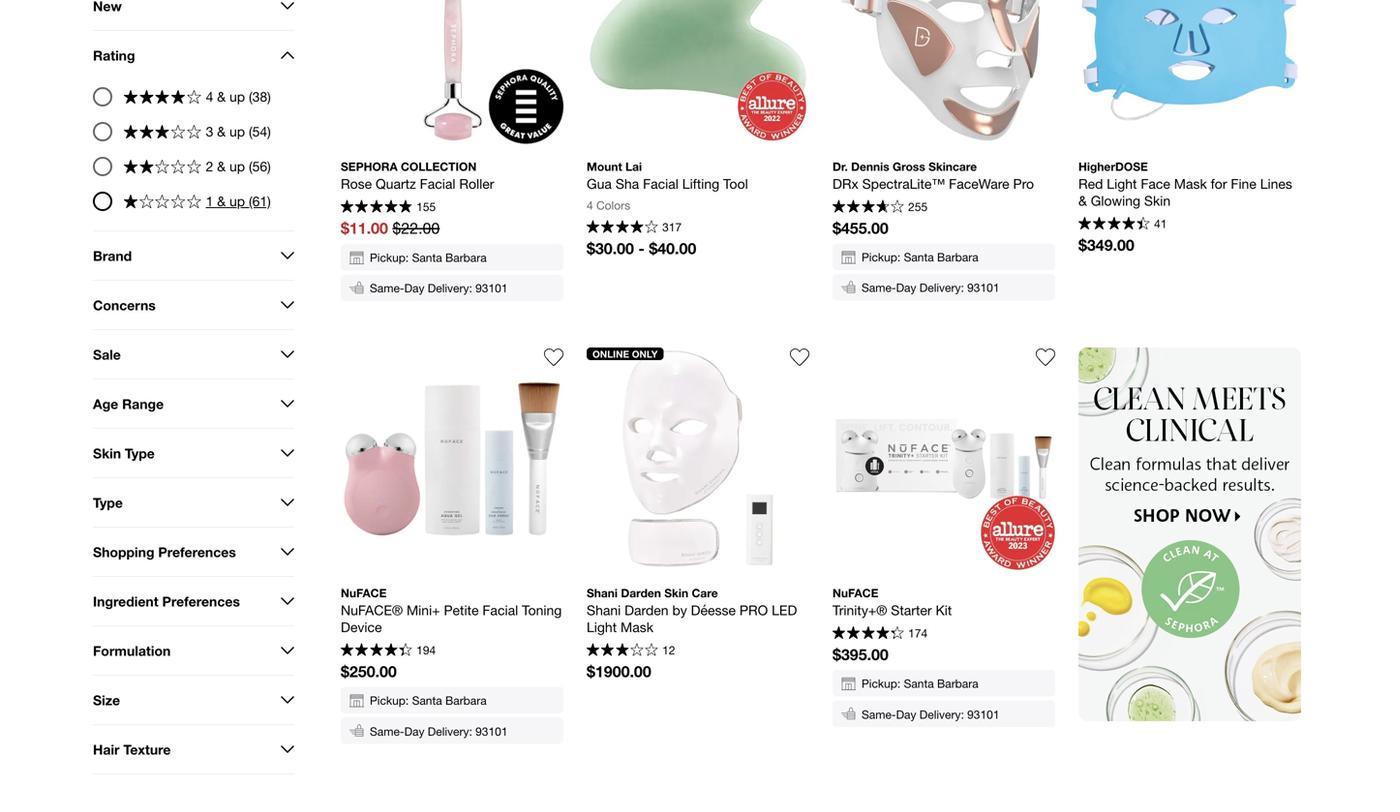 Task type: vqa. For each thing, say whether or not it's contained in the screenshot.
tab panel
no



Task type: locate. For each thing, give the bounding box(es) containing it.
2 up from the top
[[229, 123, 245, 139]]

face
[[1141, 176, 1171, 192]]

4 stars element up the $30.00
[[587, 220, 658, 236]]

2 shani from the top
[[587, 602, 621, 618]]

barbara down kit
[[937, 677, 979, 691]]

nuface inside nuface nuface® mini+ petite facial toning device
[[341, 586, 387, 600]]

& left (38)
[[217, 89, 226, 105]]

0 horizontal spatial 4
[[206, 89, 213, 105]]

mini+
[[407, 602, 440, 618]]

same-day delivery: 93101 down 255
[[862, 281, 1000, 294]]

4 stars element for 317
[[587, 220, 658, 236]]

1 vertical spatial shani
[[587, 602, 621, 618]]

day
[[896, 281, 916, 294], [404, 281, 425, 295], [896, 708, 916, 721], [404, 725, 425, 738]]

1 nuface from the left
[[341, 586, 387, 600]]

roller
[[459, 176, 494, 192]]

range
[[122, 396, 164, 412]]

nuface inside nuface trinity+® starter kit
[[833, 586, 879, 600]]

mask up the "$1900.00"
[[621, 619, 654, 635]]

facial right petite
[[483, 602, 518, 618]]

$40.00
[[649, 239, 696, 257]]

same-day delivery: 93101 for $455.00
[[862, 281, 1000, 294]]

hair
[[93, 741, 120, 757]]

1 horizontal spatial nuface
[[833, 586, 879, 600]]

1 vertical spatial mask
[[621, 619, 654, 635]]

1 star element
[[124, 195, 201, 211]]

4 up from the top
[[229, 193, 245, 209]]

3 up from the top
[[229, 158, 245, 174]]

4.5 stars element up $250.00
[[341, 643, 412, 659]]

petite
[[444, 602, 479, 618]]

0 horizontal spatial light
[[587, 619, 617, 635]]

lifting
[[682, 176, 720, 192]]

facial for 317
[[643, 176, 679, 192]]

1 up from the top
[[229, 89, 245, 105]]

3 stars element for 3 & up (54)
[[124, 125, 201, 141]]

shani
[[587, 586, 618, 600], [587, 602, 621, 618]]

santa
[[904, 250, 934, 264], [412, 251, 442, 264], [904, 677, 934, 691], [412, 694, 442, 707]]

pickup: for $455.00
[[862, 250, 901, 264]]

nuface®
[[341, 602, 403, 618]]

delivery: down 174
[[920, 708, 964, 721]]

255
[[908, 200, 928, 214]]

trinity+®
[[833, 602, 887, 618]]

facial right sha
[[643, 176, 679, 192]]

0 vertical spatial preferences
[[158, 544, 236, 560]]

gross
[[893, 160, 925, 173]]

skin down face
[[1144, 192, 1171, 208]]

facial inside "mount lai gua sha facial lifting tool 4 colors"
[[643, 176, 679, 192]]

rating
[[93, 47, 135, 63]]

skin inside higherdose red light face mask for fine lines & glowing skin
[[1144, 192, 1171, 208]]

4.5 stars element up $395.00
[[833, 626, 904, 642]]

& right 2
[[217, 158, 226, 174]]

1 vertical spatial 4.5 stars element
[[833, 626, 904, 642]]

0 vertical spatial shani
[[587, 586, 618, 600]]

mask
[[1174, 176, 1207, 192], [621, 619, 654, 635]]

clean meets clinical clean formulas deliver science-backed results shop now image
[[1079, 348, 1301, 721]]

& right 1
[[217, 193, 226, 209]]

up left (56) in the left top of the page
[[229, 158, 245, 174]]

sephora
[[341, 160, 398, 173]]

santa down 194 reviews element
[[412, 694, 442, 707]]

0 vertical spatial 3 stars element
[[124, 125, 201, 141]]

1 horizontal spatial mask
[[1174, 176, 1207, 192]]

light inside higherdose red light face mask for fine lines & glowing skin
[[1107, 176, 1137, 192]]

1 horizontal spatial light
[[1107, 176, 1137, 192]]

0 vertical spatial skin
[[1144, 192, 1171, 208]]

only
[[632, 348, 658, 360]]

up
[[229, 89, 245, 105], [229, 123, 245, 139], [229, 158, 245, 174], [229, 193, 245, 209]]

type up shopping
[[93, 495, 123, 511]]

online
[[593, 348, 629, 360]]

shani darden skin care - shani darden by déesse pro led light mask image
[[587, 348, 809, 570]]

1 horizontal spatial type
[[125, 445, 155, 461]]

& down "red"
[[1079, 192, 1087, 208]]

41 reviews element
[[1154, 217, 1167, 230]]

up left (61)
[[229, 193, 245, 209]]

same-
[[862, 281, 896, 294], [370, 281, 404, 295], [862, 708, 896, 721], [370, 725, 404, 738]]

0 horizontal spatial 4 stars element
[[124, 90, 201, 107]]

mask left for
[[1174, 176, 1207, 192]]

day down 194 reviews element
[[404, 725, 425, 738]]

delivery: down 255
[[920, 281, 964, 294]]

93101 for $395.00
[[967, 708, 1000, 721]]

(38)
[[249, 89, 271, 105]]

same-day delivery: 93101 for $395.00
[[862, 708, 1000, 721]]

light
[[1107, 176, 1137, 192], [587, 619, 617, 635]]

sephora collection rose quartz facial roller
[[341, 160, 494, 192]]

preferences inside button
[[162, 593, 240, 609]]

darden
[[621, 586, 661, 600], [625, 602, 669, 618]]

4.5 stars element up $349.00
[[1079, 217, 1150, 232]]

higherdose red light face mask for fine lines & glowing skin
[[1079, 160, 1296, 208]]

dr.
[[833, 160, 848, 173]]

0 vertical spatial light
[[1107, 176, 1137, 192]]

1 horizontal spatial skin
[[664, 586, 689, 600]]

nuface nuface® mini+ petite facial toning device
[[341, 586, 566, 635]]

day down $22.00
[[404, 281, 425, 295]]

0 vertical spatial 4 stars element
[[124, 90, 201, 107]]

1 horizontal spatial 4
[[587, 198, 593, 212]]

3
[[206, 123, 213, 139]]

same-day delivery: 93101 down 174
[[862, 708, 1000, 721]]

1 vertical spatial light
[[587, 619, 617, 635]]

0 horizontal spatial type
[[93, 495, 123, 511]]

174
[[908, 627, 928, 640]]

preferences
[[158, 544, 236, 560], [162, 593, 240, 609]]

pickup: down $250.00
[[370, 694, 409, 707]]

(54)
[[249, 123, 271, 139]]

3 stars element up the "$1900.00"
[[587, 643, 658, 659]]

same-day delivery: 93101 down 194 reviews element
[[370, 725, 508, 738]]

formulation button
[[93, 626, 294, 675]]

shani up the "$1900.00"
[[587, 586, 618, 600]]

3 stars element up 2 stars element
[[124, 125, 201, 141]]

2 horizontal spatial facial
[[643, 176, 679, 192]]

same- down $11.00 $22.00
[[370, 281, 404, 295]]

174 reviews element
[[908, 627, 928, 640]]

pickup: down $455.00
[[862, 250, 901, 264]]

preferences inside dropdown button
[[158, 544, 236, 560]]

nuface - nuface® mini+ petite facial toning device image
[[341, 348, 564, 570]]

pickup: santa barbara down "174 reviews" element at the right
[[862, 677, 979, 691]]

0 vertical spatial mask
[[1174, 176, 1207, 192]]

barbara down the faceware
[[937, 250, 979, 264]]

2 nuface from the left
[[833, 586, 879, 600]]

pickup:
[[862, 250, 901, 264], [370, 251, 409, 264], [862, 677, 901, 691], [370, 694, 409, 707]]

1 & up (61)
[[206, 193, 271, 209]]

nuface up trinity+®
[[833, 586, 879, 600]]

0 vertical spatial darden
[[621, 586, 661, 600]]

up left (38)
[[229, 89, 245, 105]]

brand button
[[93, 231, 294, 280]]

light inside shani darden skin care shani darden by déesse pro led light mask
[[587, 619, 617, 635]]

santa for $250.00
[[412, 694, 442, 707]]

same- for $455.00
[[862, 281, 896, 294]]

pickup: santa barbara down 194 reviews element
[[370, 694, 487, 707]]

age
[[93, 396, 118, 412]]

sha
[[616, 176, 639, 192]]

day for $250.00
[[404, 725, 425, 738]]

0 vertical spatial type
[[125, 445, 155, 461]]

skincare
[[929, 160, 977, 173]]

up left (54)
[[229, 123, 245, 139]]

darden left by
[[625, 602, 669, 618]]

$11.00 $22.00
[[341, 219, 440, 237]]

shani right toning
[[587, 602, 621, 618]]

2 stars element
[[124, 160, 201, 176]]

0 horizontal spatial 3 stars element
[[124, 125, 201, 141]]

drx
[[833, 176, 859, 192]]

day down 174
[[896, 708, 916, 721]]

darden left care at the bottom of page
[[621, 586, 661, 600]]

$395.00
[[833, 645, 889, 664]]

skin
[[1144, 192, 1171, 208], [93, 445, 121, 461], [664, 586, 689, 600]]

size
[[93, 692, 120, 708]]

0 horizontal spatial nuface
[[341, 586, 387, 600]]

pickup: santa barbara
[[862, 250, 979, 264], [370, 251, 487, 264], [862, 677, 979, 691], [370, 694, 487, 707]]

same- for $395.00
[[862, 708, 896, 721]]

0 horizontal spatial skin
[[93, 445, 121, 461]]

shopping
[[93, 544, 154, 560]]

same-day delivery: 93101
[[862, 281, 1000, 294], [370, 281, 508, 295], [862, 708, 1000, 721], [370, 725, 508, 738]]

0 horizontal spatial mask
[[621, 619, 654, 635]]

santa down 255
[[904, 250, 934, 264]]

santa down "174 reviews" element at the right
[[904, 677, 934, 691]]

2 vertical spatial 4.5 stars element
[[341, 643, 412, 659]]

0 vertical spatial 4
[[206, 89, 213, 105]]

concerns button
[[93, 281, 294, 329]]

collection
[[401, 160, 477, 173]]

brand
[[93, 248, 132, 264]]

facial down collection
[[420, 176, 456, 192]]

4 up 3
[[206, 89, 213, 105]]

type down range
[[125, 445, 155, 461]]

2
[[206, 158, 213, 174]]

1 vertical spatial 4
[[587, 198, 593, 212]]

light up the glowing
[[1107, 176, 1137, 192]]

preferences down type dropdown button at the bottom left of the page
[[158, 544, 236, 560]]

4.5 stars element for $250.00
[[341, 643, 412, 659]]

3 stars element
[[124, 125, 201, 141], [587, 643, 658, 659]]

day for $455.00
[[896, 281, 916, 294]]

skin up by
[[664, 586, 689, 600]]

$1900.00
[[587, 662, 651, 681]]

day down 255 reviews element
[[896, 281, 916, 294]]

preferences up formulation button
[[162, 593, 240, 609]]

1 vertical spatial 3 stars element
[[587, 643, 658, 659]]

3.5 stars element
[[833, 200, 904, 215]]

texture
[[123, 741, 171, 757]]

up for (54)
[[229, 123, 245, 139]]

barbara down petite
[[445, 694, 487, 707]]

0 horizontal spatial 4.5 stars element
[[341, 643, 412, 659]]

4 stars element
[[124, 90, 201, 107], [587, 220, 658, 236]]

pickup: for $250.00
[[370, 694, 409, 707]]

1 vertical spatial 4 stars element
[[587, 220, 658, 236]]

1 horizontal spatial 3 stars element
[[587, 643, 658, 659]]

type button
[[93, 478, 294, 527]]

pickup: down $395.00
[[862, 677, 901, 691]]

0 vertical spatial 4.5 stars element
[[1079, 217, 1150, 232]]

1 horizontal spatial facial
[[483, 602, 518, 618]]

barbara down the roller on the left of page
[[445, 251, 487, 264]]

skin down age
[[93, 445, 121, 461]]

gua
[[587, 176, 612, 192]]

& right 3
[[217, 123, 226, 139]]

rating button
[[93, 31, 294, 79]]

nuface up the nuface®
[[341, 586, 387, 600]]

4 left colors
[[587, 198, 593, 212]]

facial inside sephora collection rose quartz facial roller
[[420, 176, 456, 192]]

delivery: for $250.00
[[428, 725, 472, 738]]

skin inside dropdown button
[[93, 445, 121, 461]]

$349.00
[[1079, 236, 1135, 254]]

concerns
[[93, 297, 156, 313]]

size button
[[93, 676, 294, 724]]

light up the "$1900.00"
[[587, 619, 617, 635]]

4.5 stars element
[[1079, 217, 1150, 232], [833, 626, 904, 642], [341, 643, 412, 659]]

faceware
[[949, 176, 1010, 192]]

1 vertical spatial type
[[93, 495, 123, 511]]

delivery: for $395.00
[[920, 708, 964, 721]]

2 horizontal spatial 4.5 stars element
[[1079, 217, 1150, 232]]

1 vertical spatial skin
[[93, 445, 121, 461]]

& for 4 & up (38)
[[217, 89, 226, 105]]

1 vertical spatial preferences
[[162, 593, 240, 609]]

pickup: santa barbara for $395.00
[[862, 677, 979, 691]]

delivery: down 194 reviews element
[[428, 725, 472, 738]]

194
[[417, 644, 436, 657]]

1 horizontal spatial 4.5 stars element
[[833, 626, 904, 642]]

4 stars element down "rating" dropdown button
[[124, 90, 201, 107]]

pickup: santa barbara down 255
[[862, 250, 979, 264]]

nuface for $395.00
[[833, 586, 879, 600]]

2 horizontal spatial skin
[[1144, 192, 1171, 208]]

2 vertical spatial skin
[[664, 586, 689, 600]]

preferences for ingredient preferences
[[162, 593, 240, 609]]

4.5 stars element for $349.00
[[1079, 217, 1150, 232]]

317
[[662, 220, 682, 234]]

0 horizontal spatial facial
[[420, 176, 456, 192]]

1 horizontal spatial 4 stars element
[[587, 220, 658, 236]]

4 & up (38)
[[206, 89, 271, 105]]

same- down $250.00
[[370, 725, 404, 738]]

day for $395.00
[[896, 708, 916, 721]]

3 & up (54)
[[206, 123, 271, 139]]

same- down $395.00
[[862, 708, 896, 721]]

93101
[[967, 281, 1000, 294], [476, 281, 508, 295], [967, 708, 1000, 721], [476, 725, 508, 738]]

sale
[[93, 346, 121, 362]]

same- down $455.00
[[862, 281, 896, 294]]



Task type: describe. For each thing, give the bounding box(es) containing it.
12 reviews element
[[662, 644, 675, 657]]

barbara for $250.00
[[445, 694, 487, 707]]

fine
[[1231, 176, 1257, 192]]

nuface trinity+® starter kit
[[833, 586, 952, 618]]

lai
[[625, 160, 642, 173]]

pro
[[740, 602, 768, 618]]

$250.00
[[341, 662, 397, 681]]

5 stars element
[[341, 200, 412, 215]]

shopping preferences button
[[93, 528, 294, 576]]

same- for $250.00
[[370, 725, 404, 738]]

device
[[341, 619, 382, 635]]

mount lai gua sha facial lifting tool 4 colors
[[587, 160, 748, 212]]

sephora collection - rose quartz facial roller image
[[341, 0, 564, 144]]

$30.00
[[587, 239, 634, 257]]

barbara for $455.00
[[937, 250, 979, 264]]

pickup: down $11.00 $22.00
[[370, 251, 409, 264]]

$11.00
[[341, 219, 388, 237]]

shani darden skin care shani darden by déesse pro led light mask
[[587, 586, 801, 635]]

spectralite™
[[862, 176, 945, 192]]

sign in to love shani darden skin care - shani darden by déesse pro led light mask image
[[790, 348, 809, 367]]

1
[[206, 193, 213, 209]]

mask inside shani darden skin care shani darden by déesse pro led light mask
[[621, 619, 654, 635]]

facial inside nuface nuface® mini+ petite facial toning device
[[483, 602, 518, 618]]

santa for $395.00
[[904, 677, 934, 691]]

nuface - trinity+® starter kit image
[[833, 348, 1055, 570]]

ingredient
[[93, 593, 158, 609]]

higherdose - red light face mask for fine lines & glowing skin image
[[1079, 0, 1301, 144]]

3 stars element for 12
[[587, 643, 658, 659]]

pickup: santa barbara down $22.00
[[370, 251, 487, 264]]

up for (61)
[[229, 193, 245, 209]]

for
[[1211, 176, 1227, 192]]

194 reviews element
[[417, 644, 436, 657]]

sign in to love nuface - trinity+® starter kit image
[[1036, 348, 1055, 367]]

2 & up (56)
[[206, 158, 271, 174]]

pickup: santa barbara for $250.00
[[370, 694, 487, 707]]

delivery: down $22.00
[[428, 281, 472, 295]]

155 reviews element
[[417, 200, 436, 214]]

mask inside higherdose red light face mask for fine lines & glowing skin
[[1174, 176, 1207, 192]]

type inside dropdown button
[[125, 445, 155, 461]]

skin type button
[[93, 429, 294, 477]]

up for (56)
[[229, 158, 245, 174]]

santa down $22.00
[[412, 251, 442, 264]]

up for (38)
[[229, 89, 245, 105]]

starter
[[891, 602, 932, 618]]

déesse
[[691, 602, 736, 618]]

pickup: for $395.00
[[862, 677, 901, 691]]

barbara for $395.00
[[937, 677, 979, 691]]

age range
[[93, 396, 164, 412]]

4 inside "mount lai gua sha facial lifting tool 4 colors"
[[587, 198, 593, 212]]

colors
[[596, 198, 630, 212]]

317 reviews element
[[662, 220, 682, 234]]

red
[[1079, 176, 1103, 192]]

dennis
[[851, 160, 890, 173]]

mount
[[587, 160, 622, 173]]

same-day delivery: 93101 down $22.00
[[370, 281, 508, 295]]

1 shani from the top
[[587, 586, 618, 600]]

(56)
[[249, 158, 271, 174]]

by
[[672, 602, 687, 618]]

skin type
[[93, 445, 155, 461]]

hair texture
[[93, 741, 171, 757]]

nuface for $250.00
[[341, 586, 387, 600]]

higherdose
[[1079, 160, 1148, 173]]

12
[[662, 644, 675, 657]]

pickup: santa barbara for $455.00
[[862, 250, 979, 264]]

formulation
[[93, 643, 171, 659]]

93101 for $250.00
[[476, 725, 508, 738]]

toning
[[522, 602, 562, 618]]

age range button
[[93, 380, 294, 428]]

led
[[772, 602, 797, 618]]

4 stars element for 4 & up (38)
[[124, 90, 201, 107]]

shopping preferences
[[93, 544, 236, 560]]

facial for $22.00
[[420, 176, 456, 192]]

& for 3 & up (54)
[[217, 123, 226, 139]]

1 vertical spatial darden
[[625, 602, 669, 618]]

delivery: for $455.00
[[920, 281, 964, 294]]

glowing
[[1091, 192, 1141, 208]]

155
[[417, 200, 436, 214]]

mount lai - gua sha facial lifting tool image
[[587, 0, 809, 144]]

preferences for shopping preferences
[[158, 544, 236, 560]]

$30.00 - $40.00
[[587, 239, 696, 257]]

$22.00
[[393, 219, 440, 237]]

lines
[[1260, 176, 1293, 192]]

rose
[[341, 176, 372, 192]]

skin inside shani darden skin care shani darden by déesse pro led light mask
[[664, 586, 689, 600]]

tool
[[723, 176, 748, 192]]

dr. dennis gross skincare - drx spectralite™ faceware pro image
[[833, 0, 1055, 144]]

ingredient preferences
[[93, 593, 240, 609]]

hair texture button
[[93, 725, 294, 774]]

sign in to love nuface - nuface® mini+ petite facial toning device image
[[544, 348, 564, 367]]

4.5 stars element for $395.00
[[833, 626, 904, 642]]

$455.00
[[833, 219, 889, 237]]

41
[[1154, 217, 1167, 230]]

same-day delivery: 93101 for $250.00
[[370, 725, 508, 738]]

255 reviews element
[[908, 200, 928, 214]]

sale button
[[93, 330, 294, 379]]

pro
[[1013, 176, 1034, 192]]

online only
[[593, 348, 658, 360]]

quartz
[[376, 176, 416, 192]]

(61)
[[249, 193, 271, 209]]

type inside dropdown button
[[93, 495, 123, 511]]

& for 2 & up (56)
[[217, 158, 226, 174]]

93101 for $455.00
[[967, 281, 1000, 294]]

-
[[638, 239, 645, 257]]

kit
[[936, 602, 952, 618]]

dr. dennis gross skincare drx spectralite™ faceware pro
[[833, 160, 1034, 192]]

care
[[692, 586, 718, 600]]

& for 1 & up (61)
[[217, 193, 226, 209]]

ingredient preferences button
[[93, 577, 294, 625]]

& inside higherdose red light face mask for fine lines & glowing skin
[[1079, 192, 1087, 208]]

santa for $455.00
[[904, 250, 934, 264]]



